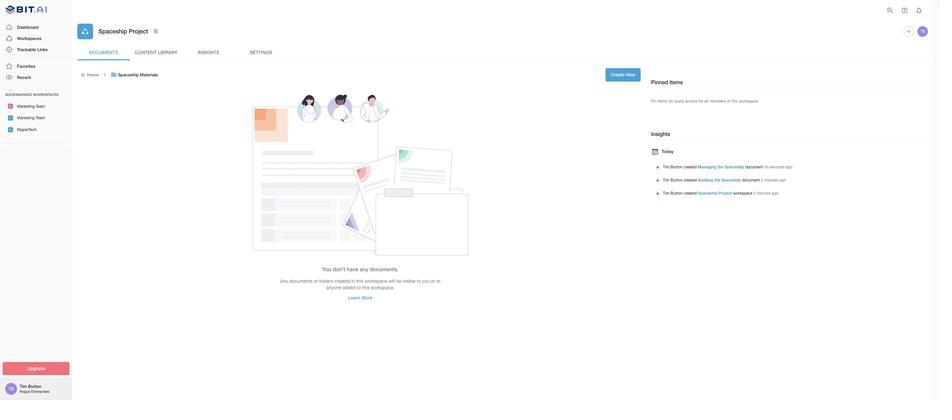 Task type: locate. For each thing, give the bounding box(es) containing it.
or
[[314, 279, 318, 284], [431, 279, 435, 284]]

marketing team down bookmarked workspaces
[[17, 104, 45, 109]]

created left managing
[[684, 165, 697, 170]]

spaceship project link
[[698, 191, 732, 196]]

tim for spaceship project
[[663, 191, 670, 196]]

0 vertical spatial workspace.
[[739, 99, 759, 104]]

insights inside insights link
[[198, 49, 219, 55]]

burton for spaceship project
[[671, 191, 683, 196]]

2 marketing from the top
[[17, 116, 35, 120]]

1 vertical spatial workspace
[[365, 279, 387, 284]]

workspaces
[[17, 36, 41, 41]]

1 horizontal spatial workspace
[[733, 191, 753, 196]]

ago inside tim burton created managing the spaceship document 45 seconds ago
[[786, 165, 793, 170]]

new
[[626, 72, 636, 77]]

created inside tim burton created building the spaceship document 2 minutes ago
[[684, 178, 697, 183]]

marketing team up the rippletech
[[17, 116, 45, 120]]

marketing
[[17, 104, 35, 109], [17, 116, 35, 120]]

this right of
[[732, 99, 738, 104]]

ago right 3 on the right of page
[[772, 191, 779, 196]]

0 vertical spatial project
[[129, 28, 148, 35]]

for left "quick"
[[669, 99, 674, 104]]

spaceship
[[98, 28, 127, 35], [118, 72, 139, 77], [725, 165, 745, 170], [722, 178, 741, 183], [698, 191, 718, 196]]

1 horizontal spatial for
[[699, 99, 703, 104]]

workspace. right of
[[739, 99, 759, 104]]

tim inside tim burton created spaceship project workspace 3 minutes ago
[[663, 191, 670, 196]]

1 marketing from the top
[[17, 104, 35, 109]]

0 vertical spatial ago
[[786, 165, 793, 170]]

library
[[158, 49, 177, 55]]

1 vertical spatial document
[[742, 178, 760, 183]]

dashboard
[[17, 24, 39, 30]]

burton inside tim burton created spaceship project workspace 3 minutes ago
[[671, 191, 683, 196]]

1 marketing team from the top
[[17, 104, 45, 109]]

workspace left 3 on the right of page
[[733, 191, 753, 196]]

materials
[[140, 72, 158, 77]]

tim inside tim burton created building the spaceship document 2 minutes ago
[[663, 178, 670, 183]]

links
[[37, 47, 48, 52]]

tim burton created managing the spaceship document 45 seconds ago
[[663, 165, 793, 170]]

document inside tim burton created managing the spaceship document 45 seconds ago
[[746, 165, 763, 170]]

document for managing the spaceship
[[746, 165, 763, 170]]

home link
[[80, 72, 99, 78]]

1 vertical spatial marketing
[[17, 116, 35, 120]]

marketing team button
[[0, 101, 72, 112], [0, 112, 72, 124]]

tim for managing the spaceship
[[663, 165, 670, 170]]

0 vertical spatial insights
[[198, 49, 219, 55]]

0 vertical spatial workspace
[[733, 191, 753, 196]]

burton for managing the spaceship
[[671, 165, 683, 170]]

tb
[[921, 29, 925, 34], [8, 387, 14, 392]]

1 team from the top
[[36, 104, 45, 109]]

to
[[417, 279, 421, 284], [436, 279, 441, 284], [357, 285, 361, 291]]

burton inside tim burton created managing the spaceship document 45 seconds ago
[[671, 165, 683, 170]]

the up building the spaceship link
[[718, 165, 724, 170]]

0 vertical spatial tb
[[921, 29, 925, 34]]

all
[[705, 99, 708, 104]]

1 vertical spatial this
[[356, 279, 364, 284]]

workspace down documents. on the bottom left of page
[[365, 279, 387, 284]]

spaceship down tim burton created managing the spaceship document 45 seconds ago
[[722, 178, 741, 183]]

spaceship down building
[[698, 191, 718, 196]]

added
[[343, 285, 356, 291]]

visible
[[403, 279, 416, 284]]

minutes right 2
[[765, 178, 778, 183]]

insights
[[198, 49, 219, 55], [651, 131, 670, 137]]

this up more
[[362, 285, 370, 291]]

0 horizontal spatial for
[[669, 99, 674, 104]]

project
[[129, 28, 148, 35], [719, 191, 732, 196]]

the for managing
[[718, 165, 724, 170]]

1 vertical spatial the
[[715, 178, 721, 183]]

tim for building the spaceship
[[663, 178, 670, 183]]

1 vertical spatial minutes
[[757, 191, 771, 196]]

marketing team for first marketing team button from the top of the page
[[17, 104, 45, 109]]

0 vertical spatial minutes
[[765, 178, 778, 183]]

to right you
[[436, 279, 441, 284]]

or right you
[[431, 279, 435, 284]]

or left folders
[[314, 279, 318, 284]]

0 horizontal spatial insights
[[198, 49, 219, 55]]

created up added
[[335, 279, 350, 284]]

team
[[36, 104, 45, 109], [36, 116, 45, 120]]

created left spaceship project link
[[684, 191, 697, 196]]

marketing up the rippletech
[[17, 116, 35, 120]]

tim inside tim burton rogue enterprises
[[20, 384, 27, 389]]

1 vertical spatial team
[[36, 116, 45, 120]]

1 vertical spatial workspace.
[[371, 285, 395, 291]]

today
[[662, 149, 674, 154]]

1 vertical spatial ago
[[780, 178, 786, 183]]

spaceship up documents on the top
[[98, 28, 127, 35]]

team for first marketing team button from the top of the page
[[36, 104, 45, 109]]

1 for from the left
[[669, 99, 674, 104]]

0 horizontal spatial project
[[129, 28, 148, 35]]

2 vertical spatial ago
[[772, 191, 779, 196]]

created for spaceship
[[684, 191, 697, 196]]

managing
[[698, 165, 717, 170]]

upgrade button
[[3, 362, 70, 376]]

spaceship project
[[98, 28, 148, 35]]

2 horizontal spatial to
[[436, 279, 441, 284]]

document
[[746, 165, 763, 170], [742, 178, 760, 183]]

1 vertical spatial tb
[[8, 387, 14, 392]]

team for 1st marketing team button from the bottom
[[36, 116, 45, 120]]

workspace
[[733, 191, 753, 196], [365, 279, 387, 284]]

ago
[[786, 165, 793, 170], [780, 178, 786, 183], [772, 191, 779, 196]]

workspace. down will
[[371, 285, 395, 291]]

content
[[135, 49, 157, 55]]

created
[[684, 165, 697, 170], [684, 178, 697, 183], [684, 191, 697, 196], [335, 279, 350, 284]]

to right added
[[357, 285, 361, 291]]

seconds
[[770, 165, 785, 170]]

0 vertical spatial marketing team
[[17, 104, 45, 109]]

0 horizontal spatial workspace
[[365, 279, 387, 284]]

insights link
[[182, 45, 235, 60]]

minutes right 3 on the right of page
[[757, 191, 771, 196]]

workspace.
[[739, 99, 759, 104], [371, 285, 395, 291]]

ago inside tim burton created building the spaceship document 2 minutes ago
[[780, 178, 786, 183]]

1 horizontal spatial workspace.
[[739, 99, 759, 104]]

bookmarked
[[5, 92, 32, 97]]

marketing team for 1st marketing team button from the bottom
[[17, 116, 45, 120]]

be
[[396, 279, 402, 284]]

0 horizontal spatial or
[[314, 279, 318, 284]]

spaceship up tim burton created building the spaceship document 2 minutes ago
[[725, 165, 745, 170]]

minutes inside tim burton created spaceship project workspace 3 minutes ago
[[757, 191, 771, 196]]

2
[[761, 178, 763, 183]]

for left all
[[699, 99, 703, 104]]

learn more
[[348, 295, 373, 301]]

trackable
[[17, 47, 36, 52]]

1 vertical spatial marketing team
[[17, 116, 45, 120]]

create new
[[611, 72, 636, 77]]

tb inside the tb "button"
[[921, 29, 925, 34]]

the for building
[[715, 178, 721, 183]]

this
[[732, 99, 738, 104], [356, 279, 364, 284], [362, 285, 370, 291]]

any documents or folders created in this workspace will be visible to you or to anyone added to this workspace.
[[280, 279, 441, 291]]

the right building
[[715, 178, 721, 183]]

to left you
[[417, 279, 421, 284]]

marketing team button down bookmarked workspaces
[[0, 101, 72, 112]]

0 vertical spatial marketing
[[17, 104, 35, 109]]

any
[[280, 279, 288, 284]]

created inside the 'any documents or folders created in this workspace will be visible to you or to anyone added to this workspace.'
[[335, 279, 350, 284]]

pin
[[651, 99, 657, 104]]

created left building
[[684, 178, 697, 183]]

2 marketing team from the top
[[17, 116, 45, 120]]

dashboard button
[[0, 22, 72, 33]]

document left 2
[[742, 178, 760, 183]]

anyone
[[326, 285, 341, 291]]

tim inside tim burton created managing the spaceship document 45 seconds ago
[[663, 165, 670, 170]]

0 horizontal spatial workspace.
[[371, 285, 395, 291]]

tim burton created spaceship project workspace 3 minutes ago
[[663, 191, 779, 196]]

marketing team button up the rippletech
[[0, 112, 72, 124]]

created inside tim burton created managing the spaceship document 45 seconds ago
[[684, 165, 697, 170]]

learn
[[348, 295, 360, 301]]

1 marketing team button from the top
[[0, 101, 72, 112]]

1 vertical spatial insights
[[651, 131, 670, 137]]

burton inside tim burton rogue enterprises
[[28, 384, 41, 389]]

will
[[389, 279, 395, 284]]

tim burton created building the spaceship document 2 minutes ago
[[663, 178, 786, 183]]

tab list
[[77, 45, 929, 60]]

2 marketing team button from the top
[[0, 112, 72, 124]]

managing the spaceship link
[[698, 165, 745, 170]]

this right in
[[356, 279, 364, 284]]

0 vertical spatial document
[[746, 165, 763, 170]]

rogue
[[20, 390, 30, 394]]

tim
[[663, 165, 670, 170], [663, 178, 670, 183], [663, 191, 670, 196], [20, 384, 27, 389]]

team up rippletech button
[[36, 116, 45, 120]]

burton inside tim burton created building the spaceship document 2 minutes ago
[[671, 178, 683, 183]]

0 vertical spatial the
[[718, 165, 724, 170]]

pinned items
[[651, 79, 683, 85]]

upgrade
[[27, 366, 45, 371]]

documents.
[[370, 266, 399, 273]]

create new button
[[606, 68, 641, 82]]

items
[[658, 99, 668, 104]]

project down tim burton created building the spaceship document 2 minutes ago
[[719, 191, 732, 196]]

ago down seconds
[[780, 178, 786, 183]]

1 horizontal spatial tb
[[921, 29, 925, 34]]

created inside tim burton created spaceship project workspace 3 minutes ago
[[684, 191, 697, 196]]

project left the bookmark image
[[129, 28, 148, 35]]

0 vertical spatial team
[[36, 104, 45, 109]]

marketing down bookmarked workspaces
[[17, 104, 35, 109]]

2 team from the top
[[36, 116, 45, 120]]

for
[[669, 99, 674, 104], [699, 99, 703, 104]]

team down workspaces
[[36, 104, 45, 109]]

1 vertical spatial project
[[719, 191, 732, 196]]

marketing team
[[17, 104, 45, 109], [17, 116, 45, 120]]

document left 45
[[746, 165, 763, 170]]

the
[[718, 165, 724, 170], [715, 178, 721, 183]]

ago right seconds
[[786, 165, 793, 170]]

1 horizontal spatial or
[[431, 279, 435, 284]]

document inside tim burton created building the spaceship document 2 minutes ago
[[742, 178, 760, 183]]



Task type: vqa. For each thing, say whether or not it's contained in the screenshot.


Task type: describe. For each thing, give the bounding box(es) containing it.
workspace inside tim burton created spaceship project workspace 3 minutes ago
[[733, 191, 753, 196]]

burton for building the spaceship
[[671, 178, 683, 183]]

trackable links button
[[0, 44, 72, 55]]

content library link
[[130, 45, 182, 60]]

in
[[351, 279, 355, 284]]

workspaces
[[33, 92, 59, 97]]

2 or from the left
[[431, 279, 435, 284]]

documents link
[[77, 45, 130, 60]]

ago for building the spaceship
[[780, 178, 786, 183]]

bookmark image
[[152, 28, 160, 35]]

create
[[611, 72, 625, 77]]

document for building the spaceship
[[742, 178, 760, 183]]

0 horizontal spatial to
[[357, 285, 361, 291]]

home
[[87, 72, 99, 77]]

marketing for first marketing team button from the top of the page
[[17, 104, 35, 109]]

documents
[[89, 49, 118, 55]]

spaceship left materials
[[118, 72, 139, 77]]

don't
[[333, 266, 345, 273]]

bookmarked workspaces
[[5, 92, 59, 97]]

have
[[347, 266, 358, 273]]

of
[[727, 99, 731, 104]]

settings
[[250, 49, 272, 55]]

enterprises
[[31, 390, 49, 394]]

settings link
[[235, 45, 287, 60]]

documents
[[290, 279, 313, 284]]

45
[[765, 165, 769, 170]]

favorites
[[17, 64, 35, 69]]

members
[[710, 99, 726, 104]]

rippletech
[[17, 128, 37, 132]]

recent
[[17, 75, 31, 80]]

1 horizontal spatial insights
[[651, 131, 670, 137]]

created for managing
[[684, 165, 697, 170]]

tab list containing documents
[[77, 45, 929, 60]]

folders
[[319, 279, 333, 284]]

building
[[698, 178, 713, 183]]

created for building
[[684, 178, 697, 183]]

ago for managing the spaceship
[[786, 165, 793, 170]]

minutes inside tim burton created building the spaceship document 2 minutes ago
[[765, 178, 778, 183]]

tb button
[[917, 25, 929, 38]]

2 for from the left
[[699, 99, 703, 104]]

2 vertical spatial this
[[362, 285, 370, 291]]

tim burton rogue enterprises
[[20, 384, 49, 394]]

1 horizontal spatial project
[[719, 191, 732, 196]]

marketing for 1st marketing team button from the bottom
[[17, 116, 35, 120]]

0 horizontal spatial tb
[[8, 387, 14, 392]]

1 horizontal spatial to
[[417, 279, 421, 284]]

rippletech button
[[0, 124, 72, 136]]

favorites button
[[0, 61, 72, 72]]

items
[[670, 79, 683, 85]]

workspace. inside the 'any documents or folders created in this workspace will be visible to you or to anyone added to this workspace.'
[[371, 285, 395, 291]]

any
[[360, 266, 368, 273]]

more
[[362, 295, 373, 301]]

workspaces button
[[0, 33, 72, 44]]

content library
[[135, 49, 177, 55]]

spaceship materials
[[118, 72, 158, 77]]

0 vertical spatial this
[[732, 99, 738, 104]]

trackable links
[[17, 47, 48, 52]]

you
[[422, 279, 430, 284]]

3
[[754, 191, 756, 196]]

ago inside tim burton created spaceship project workspace 3 minutes ago
[[772, 191, 779, 196]]

workspace inside the 'any documents or folders created in this workspace will be visible to you or to anyone added to this workspace.'
[[365, 279, 387, 284]]

pinned
[[651, 79, 668, 85]]

learn more link
[[343, 291, 378, 305]]

you don't have any documents.
[[322, 266, 399, 273]]

building the spaceship link
[[698, 178, 741, 183]]

you
[[322, 266, 331, 273]]

access
[[685, 99, 698, 104]]

pin items for quick access for all members of this workspace.
[[651, 99, 759, 104]]

recent button
[[0, 72, 72, 83]]

quick
[[675, 99, 684, 104]]

1 or from the left
[[314, 279, 318, 284]]



